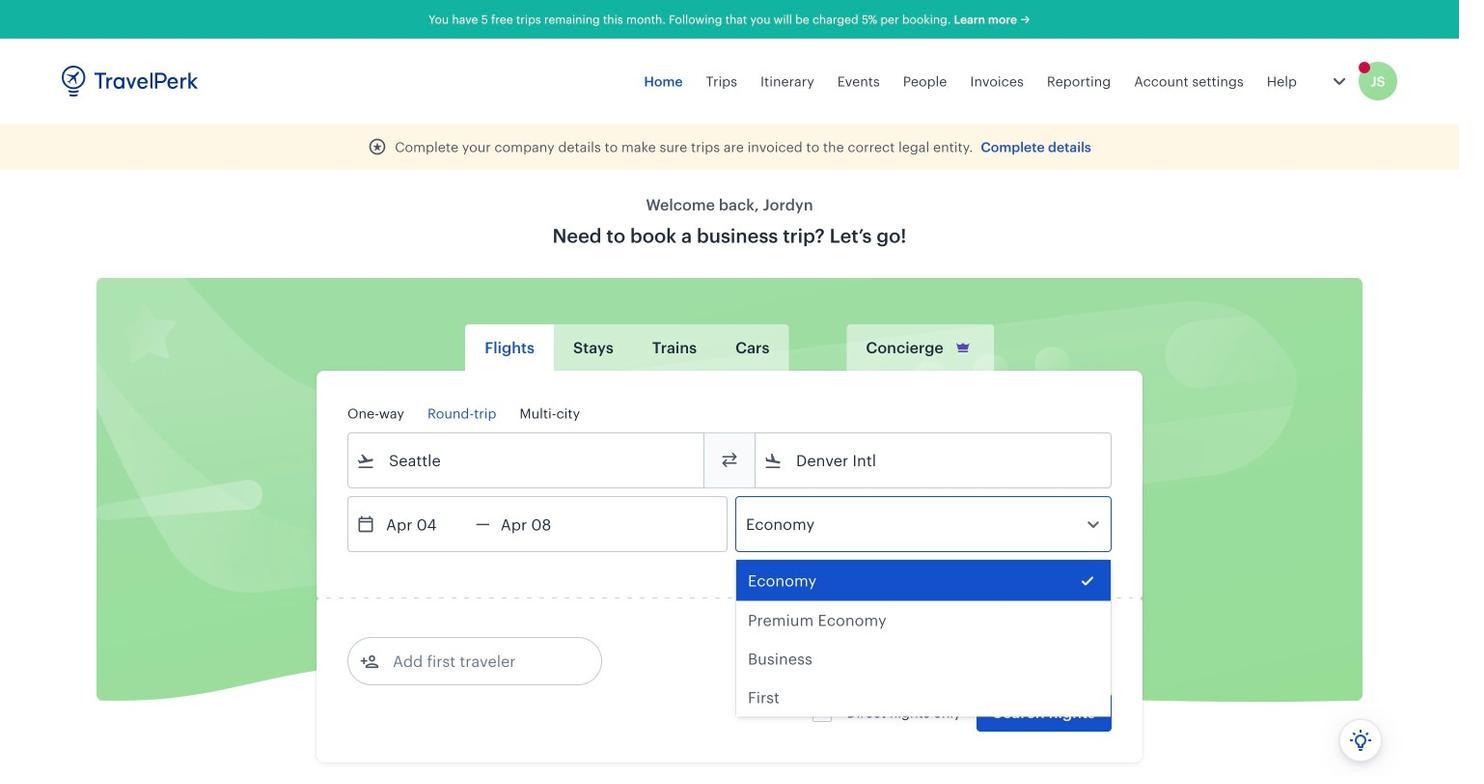 Task type: describe. For each thing, give the bounding box(es) containing it.
To search field
[[783, 445, 1086, 476]]

From search field
[[376, 445, 679, 476]]

Add first traveler search field
[[379, 646, 580, 677]]



Task type: locate. For each thing, give the bounding box(es) containing it.
Depart text field
[[376, 497, 476, 551]]

Return text field
[[490, 497, 591, 551]]



